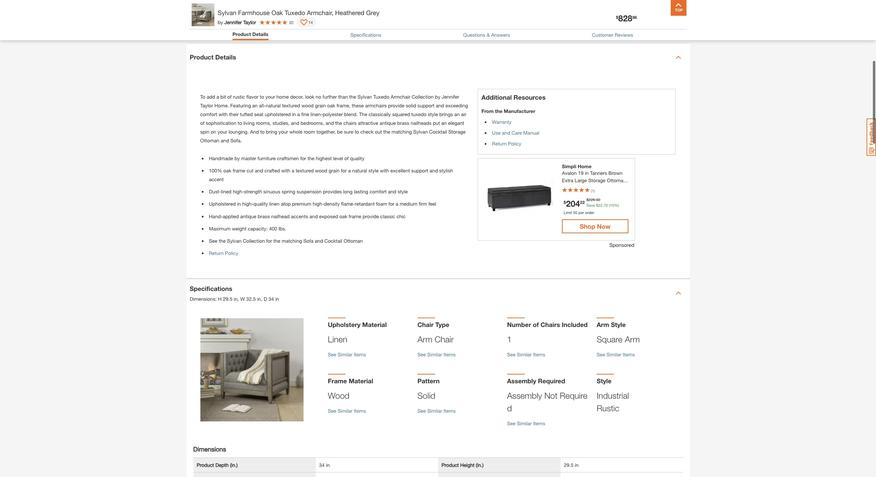 Task type: describe. For each thing, give the bounding box(es) containing it.
caret image
[[676, 291, 682, 296]]

grey
[[367, 9, 380, 16]]

a left bit
[[217, 94, 219, 100]]

resources
[[514, 93, 546, 101]]

the right than
[[350, 94, 356, 100]]

medium
[[400, 201, 418, 207]]

blend.
[[344, 111, 358, 117]]

1 vertical spatial frame
[[349, 213, 362, 219]]

maximum
[[209, 226, 231, 232]]

strength
[[244, 189, 262, 195]]

oak
[[272, 9, 283, 16]]

textured inside the to add a bit of rustic flavor to your home decor, look no further than the sylvan tuxedo armchair collection by jennifer taylor home. featuring an all-natural textured wood grain oak frame, these armchairs provide solid support and exceeding comfort with their tufted seat upholstered in a fine linen-polyester blend. the classically squared tuxedo style brings an air of sophistication to living rooms, studies, and bedrooms, and the chairs attractive antique brass nailheads put an elegant spin on your lounging. and to bring your whole room together, be sure to check out the matching sylvan cocktail storage ottoman and sofa.
[[282, 102, 300, 108]]

avalon
[[563, 170, 577, 176]]

to up lounging.
[[238, 120, 242, 126]]

%)
[[615, 203, 620, 208]]

similar for arm chair
[[428, 352, 443, 358]]

and right "accents"
[[310, 213, 318, 219]]

1 vertical spatial style
[[597, 378, 612, 385]]

similar for 1
[[517, 352, 532, 358]]

policy for return policy link to the top
[[509, 141, 522, 147]]

see similar items for arm chair
[[418, 352, 456, 358]]

tuxedo inside the to add a bit of rustic flavor to your home decor, look no further than the sylvan tuxedo armchair collection by jennifer taylor home. featuring an all-natural textured wood grain oak frame, these armchairs provide solid support and exceeding comfort with their tufted seat upholstered in a fine linen-polyester blend. the classically squared tuxedo style brings an air of sophistication to living rooms, studies, and bedrooms, and the chairs attractive antique brass nailheads put an elegant spin on your lounging. and to bring your whole room together, be sure to check out the matching sylvan cocktail storage ottoman and sofa.
[[374, 94, 390, 100]]

1 vertical spatial return policy
[[209, 250, 238, 256]]

product image image
[[192, 4, 214, 26]]

1 vertical spatial cocktail
[[325, 238, 343, 244]]

jennifer inside the to add a bit of rustic flavor to your home decor, look no further than the sylvan tuxedo armchair collection by jennifer taylor home. featuring an all-natural textured wood grain oak frame, these armchairs provide solid support and exceeding comfort with their tufted seat upholstered in a fine linen-polyester blend. the classically squared tuxedo style brings an air of sophistication to living rooms, studies, and bedrooms, and the chairs attractive antique brass nailheads put an elegant spin on your lounging. and to bring your whole room together, be sure to check out the matching sylvan cocktail storage ottoman and sofa.
[[442, 94, 460, 100]]

from the manufacturer
[[482, 108, 536, 114]]

accent
[[209, 176, 224, 182]]

attractive
[[358, 120, 379, 126]]

for down 400
[[266, 238, 272, 244]]

29.5 inside specifications dimensions: h 29.5 in , w 32.5 in , d 34 in
[[223, 296, 233, 302]]

natural inside the to add a bit of rustic flavor to your home decor, look no further than the sylvan tuxedo armchair collection by jennifer taylor home. featuring an all-natural textured wood grain oak frame, these armchairs provide solid support and exceeding comfort with their tufted seat upholstered in a fine linen-polyester blend. the classically squared tuxedo style brings an air of sophistication to living rooms, studies, and bedrooms, and the chairs attractive antique brass nailheads put an elegant spin on your lounging. and to bring your whole room together, be sure to check out the matching sylvan cocktail storage ottoman and sofa.
[[266, 102, 281, 108]]

1 horizontal spatial style
[[398, 189, 408, 195]]

the right from
[[496, 108, 503, 114]]

wood
[[328, 391, 350, 401]]

(in.) for product depth (in.)
[[230, 463, 238, 469]]

2 , from the left
[[261, 296, 263, 302]]

) for ( 1 )
[[595, 189, 596, 193]]

1 horizontal spatial chair
[[435, 335, 454, 345]]

dimensions:
[[190, 296, 217, 302]]

see for 1
[[508, 352, 516, 358]]

d
[[264, 296, 267, 302]]

of left chairs at the bottom
[[533, 321, 539, 329]]

product height (in.)
[[442, 463, 484, 469]]

heathered
[[335, 9, 365, 16]]

firm
[[419, 201, 428, 207]]

comfort inside the to add a bit of rustic flavor to your home decor, look no further than the sylvan tuxedo armchair collection by jennifer taylor home. featuring an all-natural textured wood grain oak frame, these armchairs provide solid support and exceeding comfort with their tufted seat upholstered in a fine linen-polyester blend. the classically squared tuxedo style brings an air of sophistication to living rooms, studies, and bedrooms, and the chairs attractive antique brass nailheads put an elegant spin on your lounging. and to bring your whole room together, be sure to check out the matching sylvan cocktail storage ottoman and sofa.
[[200, 111, 217, 117]]

items for arm chair
[[444, 352, 456, 358]]

save
[[587, 203, 596, 208]]

and right cut
[[255, 168, 263, 174]]

arm for arm chair
[[418, 335, 433, 345]]

$ inside $ 828 86
[[617, 15, 619, 20]]

the down 400
[[274, 238, 281, 244]]

armchair
[[391, 94, 411, 100]]

0 horizontal spatial 22
[[581, 200, 585, 205]]

a down craftsmen at the left
[[292, 168, 295, 174]]

density
[[324, 201, 340, 207]]

of right bit
[[228, 94, 232, 100]]

29.5 in
[[565, 463, 579, 469]]

put
[[433, 120, 440, 126]]

sinuous
[[264, 189, 281, 195]]

chairs
[[541, 321, 561, 329]]

( for 2
[[290, 20, 291, 24]]

14
[[309, 20, 313, 24]]

flame-
[[341, 201, 355, 207]]

stylish
[[440, 168, 453, 174]]

1 horizontal spatial an
[[442, 120, 447, 126]]

and left sofa.
[[221, 138, 229, 144]]

see similar items for square arm
[[597, 352, 635, 358]]

the down maximum
[[219, 238, 226, 244]]

customer
[[593, 32, 614, 38]]

1 vertical spatial return
[[209, 250, 224, 256]]

to up all-
[[260, 94, 264, 100]]

level
[[333, 155, 343, 161]]

1 vertical spatial brass
[[258, 213, 270, 219]]

1 horizontal spatial 29.5
[[565, 463, 574, 469]]

linen-
[[311, 111, 323, 117]]

0 horizontal spatial 1
[[508, 335, 512, 345]]

0 vertical spatial style
[[612, 321, 626, 329]]

upholstered
[[265, 111, 291, 117]]

exposed
[[319, 213, 338, 219]]

per
[[579, 210, 585, 215]]

sylvan up these
[[358, 94, 372, 100]]

add
[[207, 94, 215, 100]]

items for square arm
[[623, 352, 635, 358]]

depth
[[216, 463, 229, 469]]

for inside 100% oak frame cut and crafted with a textured wood grain for a natural style with excellent support and stylish accent
[[341, 168, 347, 174]]

together,
[[317, 129, 336, 135]]

( 1 )
[[592, 189, 596, 193]]

see for solid
[[418, 408, 426, 414]]

1 vertical spatial return policy link
[[209, 250, 238, 256]]

items for 1
[[534, 352, 546, 358]]

and down "polyester"
[[326, 120, 334, 126]]

2 horizontal spatial oak
[[340, 213, 348, 219]]

all-
[[259, 102, 266, 108]]

shop now button
[[563, 219, 629, 233]]

customer reviews
[[593, 32, 634, 38]]

sylvan down weight
[[227, 238, 242, 244]]

brown
[[609, 170, 623, 176]]

suspension
[[297, 189, 322, 195]]

0 horizontal spatial .
[[596, 197, 597, 202]]

high- down suspension
[[313, 201, 324, 207]]

0 horizontal spatial tuxedo
[[285, 9, 305, 16]]

sophistication
[[206, 120, 237, 126]]

0 vertical spatial details
[[253, 31, 269, 37]]

wood inside the to add a bit of rustic flavor to your home decor, look no further than the sylvan tuxedo armchair collection by jennifer taylor home. featuring an all-natural textured wood grain oak frame, these armchairs provide solid support and exceeding comfort with their tufted seat upholstered in a fine linen-polyester blend. the classically squared tuxedo style brings an air of sophistication to living rooms, studies, and bedrooms, and the chairs attractive antique brass nailheads put an elegant spin on your lounging. and to bring your whole room together, be sure to check out the matching sylvan cocktail storage ottoman and sofa.
[[302, 102, 314, 108]]

$ up save
[[587, 197, 589, 202]]

product depth (in.)
[[197, 463, 238, 469]]

of up spin
[[200, 120, 205, 126]]

chic
[[397, 213, 406, 219]]

and up brings
[[436, 102, 445, 108]]

sylvan down nailheads
[[414, 129, 428, 135]]

arm for arm style
[[597, 321, 610, 329]]

1 vertical spatial product details
[[190, 53, 236, 61]]

textured inside 100% oak frame cut and crafted with a textured wood grain for a natural style with excellent support and stylish accent
[[296, 168, 314, 174]]

fine
[[302, 111, 309, 117]]

a left medium
[[396, 201, 399, 207]]

handmade
[[209, 155, 233, 161]]

specifications dimensions: h 29.5 in , w 32.5 in , d 34 in
[[190, 285, 279, 302]]

support inside the to add a bit of rustic flavor to your home decor, look no further than the sylvan tuxedo armchair collection by jennifer taylor home. featuring an all-natural textured wood grain oak frame, these armchairs provide solid support and exceeding comfort with their tufted seat upholstered in a fine linen-polyester blend. the classically squared tuxedo style brings an air of sophistication to living rooms, studies, and bedrooms, and the chairs attractive antique brass nailheads put an elegant spin on your lounging. and to bring your whole room together, be sure to check out the matching sylvan cocktail storage ottoman and sofa.
[[418, 102, 435, 108]]

1 vertical spatial comfort
[[370, 189, 387, 195]]

specifications for specifications dimensions: h 29.5 in , w 32.5 in , d 34 in
[[190, 285, 232, 293]]

1 vertical spatial details
[[215, 53, 236, 61]]

avalon 19 in tanners brown extra large storage ottoman bench image
[[486, 164, 554, 232]]

2 horizontal spatial with
[[380, 168, 389, 174]]

19
[[579, 170, 584, 176]]

sylvan up by jennifer taylor
[[218, 9, 237, 16]]

frame,
[[337, 102, 351, 108]]

bit
[[221, 94, 226, 100]]

feedback link image
[[868, 118, 877, 156]]

828
[[619, 13, 633, 23]]

by inside the to add a bit of rustic flavor to your home decor, look no further than the sylvan tuxedo armchair collection by jennifer taylor home. featuring an all-natural textured wood grain oak frame, these armchairs provide solid support and exceeding comfort with their tufted seat upholstered in a fine linen-polyester blend. the classically squared tuxedo style brings an air of sophistication to living rooms, studies, and bedrooms, and the chairs attractive antique brass nailheads put an elegant spin on your lounging. and to bring your whole room together, be sure to check out the matching sylvan cocktail storage ottoman and sofa.
[[435, 94, 441, 100]]

high- for strength
[[233, 189, 244, 195]]

collection inside the to add a bit of rustic flavor to your home decor, look no further than the sylvan tuxedo armchair collection by jennifer taylor home. featuring an all-natural textured wood grain oak frame, these armchairs provide solid support and exceeding comfort with their tufted seat upholstered in a fine linen-polyester blend. the classically squared tuxedo style brings an air of sophistication to living rooms, studies, and bedrooms, and the chairs attractive antique brass nailheads put an elegant spin on your lounging. and to bring your whole room together, be sure to check out the matching sylvan cocktail storage ottoman and sofa.
[[412, 94, 434, 100]]

&
[[487, 32, 490, 38]]

see similar items for solid
[[418, 408, 456, 414]]

1 horizontal spatial return
[[493, 141, 507, 147]]

check
[[361, 129, 374, 135]]

see similar items for 1
[[508, 352, 546, 358]]

armchairs
[[366, 102, 387, 108]]

capacity:
[[248, 226, 268, 232]]

nailheads
[[411, 120, 432, 126]]

1 vertical spatial provide
[[363, 213, 379, 219]]

required
[[539, 378, 566, 385]]

0 vertical spatial return policy
[[493, 141, 522, 147]]

and down excellent in the top left of the page
[[388, 189, 397, 195]]

a up long
[[349, 168, 351, 174]]

decor,
[[290, 94, 304, 100]]

2 horizontal spatial your
[[279, 129, 288, 135]]

lined
[[221, 189, 232, 195]]

0 horizontal spatial matching
[[282, 238, 302, 244]]

bedrooms,
[[301, 120, 325, 126]]

1 horizontal spatial quality
[[350, 155, 365, 161]]

see similar items for wood
[[328, 408, 366, 414]]

caret image
[[676, 54, 682, 60]]

bring
[[266, 129, 277, 135]]

extra
[[563, 177, 574, 183]]

seat
[[254, 111, 264, 117]]

long
[[343, 189, 353, 195]]

exceeding
[[446, 102, 468, 108]]

grain inside the to add a bit of rustic flavor to your home decor, look no further than the sylvan tuxedo armchair collection by jennifer taylor home. featuring an all-natural textured wood grain oak frame, these armchairs provide solid support and exceeding comfort with their tufted seat upholstered in a fine linen-polyester blend. the classically squared tuxedo style brings an air of sophistication to living rooms, studies, and bedrooms, and the chairs attractive antique brass nailheads put an elegant spin on your lounging. and to bring your whole room together, be sure to check out the matching sylvan cocktail storage ottoman and sofa.
[[315, 102, 326, 108]]

policy for bottommost return policy link
[[225, 250, 238, 256]]

0 horizontal spatial an
[[253, 102, 258, 108]]

whole
[[290, 129, 303, 135]]

living
[[244, 120, 255, 126]]

see similar items for linen
[[328, 352, 366, 358]]

further
[[323, 94, 337, 100]]

not
[[545, 391, 558, 401]]

home.
[[215, 102, 229, 108]]

1 vertical spatial quality
[[254, 201, 268, 207]]

highest
[[316, 155, 332, 161]]

care
[[512, 130, 522, 136]]

0 vertical spatial taylor
[[243, 19, 256, 25]]

0 vertical spatial product details
[[233, 31, 269, 37]]

look
[[305, 94, 315, 100]]

see for wood
[[328, 408, 337, 414]]

32.5
[[246, 296, 256, 302]]

storage inside the to add a bit of rustic flavor to your home decor, look no further than the sylvan tuxedo armchair collection by jennifer taylor home. featuring an all-natural textured wood grain oak frame, these armchairs provide solid support and exceeding comfort with their tufted seat upholstered in a fine linen-polyester blend. the classically squared tuxedo style brings an air of sophistication to living rooms, studies, and bedrooms, and the chairs attractive antique brass nailheads put an elegant spin on your lounging. and to bring your whole room together, be sure to check out the matching sylvan cocktail storage ottoman and sofa.
[[449, 129, 466, 135]]

accents
[[291, 213, 308, 219]]

assembly for assembly not require d
[[508, 391, 543, 401]]

of right level
[[345, 155, 349, 161]]

support inside 100% oak frame cut and crafted with a textured wood grain for a natural style with excellent support and stylish accent
[[412, 168, 429, 174]]

similar for square arm
[[607, 352, 622, 358]]

style inside the to add a bit of rustic flavor to your home decor, look no further than the sylvan tuxedo armchair collection by jennifer taylor home. featuring an all-natural textured wood grain oak frame, these armchairs provide solid support and exceeding comfort with their tufted seat upholstered in a fine linen-polyester blend. the classically squared tuxedo style brings an air of sophistication to living rooms, studies, and bedrooms, and the chairs attractive antique brass nailheads put an elegant spin on your lounging. and to bring your whole room together, be sure to check out the matching sylvan cocktail storage ottoman and sofa.
[[428, 111, 438, 117]]

1 vertical spatial collection
[[243, 238, 265, 244]]

for right foam
[[389, 201, 395, 207]]

simpli home avalon 19 in tanners brown extra large storage ottoman bench
[[563, 163, 627, 191]]

0 horizontal spatial jennifer
[[225, 19, 242, 25]]

cocktail inside the to add a bit of rustic flavor to your home decor, look no further than the sylvan tuxedo armchair collection by jennifer taylor home. featuring an all-natural textured wood grain oak frame, these armchairs provide solid support and exceeding comfort with their tufted seat upholstered in a fine linen-polyester blend. the classically squared tuxedo style brings an air of sophistication to living rooms, studies, and bedrooms, and the chairs attractive antique brass nailheads put an elegant spin on your lounging. and to bring your whole room together, be sure to check out the matching sylvan cocktail storage ottoman and sofa.
[[430, 129, 447, 135]]

classic
[[381, 213, 396, 219]]

warranty
[[493, 119, 512, 125]]

2
[[291, 20, 293, 24]]

grain inside 100% oak frame cut and crafted with a textured wood grain for a natural style with excellent support and stylish accent
[[329, 168, 340, 174]]

ottoman for see the sylvan collection for the matching sofa and cocktail ottoman
[[344, 238, 363, 244]]

assembly for assembly required
[[508, 378, 537, 385]]

classically
[[369, 111, 391, 117]]

h
[[218, 296, 222, 302]]

lbs.
[[279, 226, 287, 232]]

see for linen
[[328, 352, 337, 358]]



Task type: locate. For each thing, give the bounding box(es) containing it.
matching down lbs.
[[282, 238, 302, 244]]

see similar items down the solid
[[418, 408, 456, 414]]

tuxedo up armchairs
[[374, 94, 390, 100]]

see down linen
[[328, 352, 337, 358]]

0 horizontal spatial brass
[[258, 213, 270, 219]]

1 vertical spatial policy
[[225, 250, 238, 256]]

see the sylvan collection for the matching sofa and cocktail ottoman
[[209, 238, 363, 244]]

1 horizontal spatial .
[[603, 203, 604, 208]]

( 2 )
[[290, 20, 294, 24]]

0 vertical spatial chair
[[418, 321, 434, 329]]

0 vertical spatial grain
[[315, 102, 326, 108]]

wood down highest
[[315, 168, 328, 174]]

see similar items down square arm at bottom right
[[597, 352, 635, 358]]

0 vertical spatial specifications
[[351, 32, 382, 38]]

0 vertical spatial material
[[363, 321, 387, 329]]

natural inside 100% oak frame cut and crafted with a textured wood grain for a natural style with excellent support and stylish accent
[[353, 168, 367, 174]]

34 inside specifications dimensions: h 29.5 in , w 32.5 in , d 34 in
[[269, 296, 274, 302]]

1 horizontal spatial cocktail
[[430, 129, 447, 135]]

1 horizontal spatial 1
[[593, 189, 595, 193]]

0 vertical spatial comfort
[[200, 111, 217, 117]]

see down maximum
[[209, 238, 218, 244]]

to
[[200, 94, 206, 100]]

2 horizontal spatial arm
[[626, 335, 640, 345]]

and up whole
[[291, 120, 300, 126]]

frame material
[[328, 378, 374, 385]]

1 horizontal spatial taylor
[[243, 19, 256, 25]]

storage
[[449, 129, 466, 135], [589, 177, 606, 183]]

0 horizontal spatial comfort
[[200, 111, 217, 117]]

1 vertical spatial jennifer
[[442, 94, 460, 100]]

items for assembly not require d
[[534, 421, 546, 427]]

0 vertical spatial cocktail
[[430, 129, 447, 135]]

collection
[[412, 94, 434, 100], [243, 238, 265, 244]]

0 horizontal spatial 34
[[269, 296, 274, 302]]

for
[[301, 155, 307, 161], [341, 168, 347, 174], [389, 201, 395, 207], [266, 238, 272, 244]]

provides
[[323, 189, 342, 195]]

0 vertical spatial natural
[[266, 102, 281, 108]]

assembly
[[508, 378, 537, 385], [508, 391, 543, 401]]

$ down 92 on the top
[[597, 203, 599, 208]]

an left air
[[455, 111, 460, 117]]

0 vertical spatial brass
[[398, 120, 410, 126]]

specifications down grey
[[351, 32, 382, 38]]

squared
[[393, 111, 410, 117]]

see for arm chair
[[418, 352, 426, 358]]

specifications up dimensions:
[[190, 285, 232, 293]]

0 horizontal spatial ottoman
[[200, 138, 220, 144]]

0 horizontal spatial your
[[218, 129, 227, 135]]

1 up 226
[[593, 189, 595, 193]]

assembly required
[[508, 378, 566, 385]]

crafted
[[265, 168, 280, 174]]

assembly not require d
[[508, 391, 588, 414]]

top button
[[671, 0, 687, 16]]

studies,
[[273, 120, 290, 126]]

with inside the to add a bit of rustic flavor to your home decor, look no further than the sylvan tuxedo armchair collection by jennifer taylor home. featuring an all-natural textured wood grain oak frame, these armchairs provide solid support and exceeding comfort with their tufted seat upholstered in a fine linen-polyester blend. the classically squared tuxedo style brings an air of sophistication to living rooms, studies, and bedrooms, and the chairs attractive antique brass nailheads put an elegant spin on your lounging. and to bring your whole room together, be sure to check out the matching sylvan cocktail storage ottoman and sofa.
[[219, 111, 228, 117]]

type
[[436, 321, 450, 329]]

additional resources
[[482, 93, 546, 101]]

textured down craftsmen at the left
[[296, 168, 314, 174]]

0 vertical spatial an
[[253, 102, 258, 108]]

1 horizontal spatial jennifer
[[442, 94, 460, 100]]

be
[[337, 129, 343, 135]]

wood inside 100% oak frame cut and crafted with a textured wood grain for a natural style with excellent support and stylish accent
[[315, 168, 328, 174]]

0 horizontal spatial (in.)
[[230, 463, 238, 469]]

0 horizontal spatial 29.5
[[223, 296, 233, 302]]

1 vertical spatial 34
[[319, 463, 325, 469]]

0 vertical spatial policy
[[509, 141, 522, 147]]

see similar items for assembly not require d
[[508, 421, 546, 427]]

chair left type at the bottom
[[418, 321, 434, 329]]

$ up limit
[[564, 200, 567, 205]]

similar for wood
[[338, 408, 353, 414]]

(in.) right depth
[[230, 463, 238, 469]]

0 horizontal spatial style
[[369, 168, 379, 174]]

style up medium
[[398, 189, 408, 195]]

similar up assembly required
[[517, 352, 532, 358]]

similar down the assembly not require d
[[517, 421, 532, 427]]

large
[[575, 177, 588, 183]]

than
[[339, 94, 348, 100]]

the right out
[[384, 129, 391, 135]]

2 vertical spatial an
[[442, 120, 447, 126]]

1 horizontal spatial provide
[[389, 102, 405, 108]]

ottoman inside simpli home avalon 19 in tanners brown extra large storage ottoman bench
[[607, 177, 627, 183]]

out
[[375, 129, 382, 135]]

brass inside the to add a bit of rustic flavor to your home decor, look no further than the sylvan tuxedo armchair collection by jennifer taylor home. featuring an all-natural textured wood grain oak frame, these armchairs provide solid support and exceeding comfort with their tufted seat upholstered in a fine linen-polyester blend. the classically squared tuxedo style brings an air of sophistication to living rooms, studies, and bedrooms, and the chairs attractive antique brass nailheads put an elegant spin on your lounging. and to bring your whole room together, be sure to check out the matching sylvan cocktail storage ottoman and sofa.
[[398, 120, 410, 126]]

specifications for specifications
[[351, 32, 382, 38]]

taylor down to
[[200, 102, 213, 108]]

specifications inside specifications dimensions: h 29.5 in , w 32.5 in , d 34 in
[[190, 285, 232, 293]]

, left the d
[[261, 296, 263, 302]]

1 vertical spatial an
[[455, 111, 460, 117]]

1 vertical spatial specifications
[[190, 285, 232, 293]]

an
[[253, 102, 258, 108], [455, 111, 460, 117], [442, 120, 447, 126]]

226
[[589, 197, 596, 202]]

and left stylish
[[430, 168, 438, 174]]

1
[[593, 189, 595, 193], [508, 335, 512, 345]]

support right excellent in the top left of the page
[[412, 168, 429, 174]]

similar down square arm at bottom right
[[607, 352, 622, 358]]

similar for assembly not require d
[[517, 421, 532, 427]]

$
[[617, 15, 619, 20], [587, 197, 589, 202], [564, 200, 567, 205], [597, 203, 599, 208]]

0 horizontal spatial ,
[[238, 296, 239, 302]]

see
[[209, 238, 218, 244], [328, 352, 337, 358], [418, 352, 426, 358], [508, 352, 516, 358], [597, 352, 606, 358], [328, 408, 337, 414], [418, 408, 426, 414], [508, 421, 516, 427]]

1 vertical spatial by
[[435, 94, 441, 100]]

farmhouse
[[238, 9, 270, 16]]

similar for solid
[[428, 408, 443, 414]]

) up 226
[[595, 189, 596, 193]]

for down level
[[341, 168, 347, 174]]

to right 'and'
[[261, 129, 265, 135]]

0 horizontal spatial by
[[218, 19, 223, 25]]

jennifer
[[225, 19, 242, 25], [442, 94, 460, 100]]

return policy down use and care manual link
[[493, 141, 522, 147]]

included
[[562, 321, 588, 329]]

) down sylvan farmhouse oak tuxedo armchair, heathered grey
[[293, 20, 294, 24]]

weight
[[232, 226, 247, 232]]

comfort up foam
[[370, 189, 387, 195]]

0 horizontal spatial antique
[[240, 213, 257, 219]]

feel
[[429, 201, 437, 207]]

items for wood
[[354, 408, 366, 414]]

the left highest
[[308, 155, 315, 161]]

2 horizontal spatial style
[[428, 111, 438, 117]]

sure
[[344, 129, 354, 135]]

storage down "elegant"
[[449, 129, 466, 135]]

material right frame
[[349, 378, 374, 385]]

1 horizontal spatial your
[[266, 94, 275, 100]]

display image
[[301, 19, 308, 26]]

assembly up d
[[508, 378, 537, 385]]

policy down weight
[[225, 250, 238, 256]]

1 vertical spatial (
[[592, 189, 593, 193]]

an left all-
[[253, 102, 258, 108]]

natural up "upholstered"
[[266, 102, 281, 108]]

by
[[218, 19, 223, 25], [435, 94, 441, 100], [235, 155, 240, 161]]

0 horizontal spatial storage
[[449, 129, 466, 135]]

product image
[[200, 319, 304, 422]]

1 horizontal spatial frame
[[349, 213, 362, 219]]

1 horizontal spatial specifications
[[351, 32, 382, 38]]

textured down the decor,
[[282, 102, 300, 108]]

1 horizontal spatial (in.)
[[476, 463, 484, 469]]

height
[[461, 463, 475, 469]]

0 horizontal spatial oak
[[224, 168, 232, 174]]

0 vertical spatial jennifer
[[225, 19, 242, 25]]

square
[[597, 335, 623, 345]]

1 horizontal spatial 22
[[599, 203, 603, 208]]

1 vertical spatial antique
[[240, 213, 257, 219]]

1 horizontal spatial antique
[[380, 120, 396, 126]]

0 vertical spatial style
[[428, 111, 438, 117]]

answers
[[492, 32, 510, 38]]

frame left cut
[[233, 168, 245, 174]]

manufacturer
[[504, 108, 536, 114]]

2 horizontal spatial by
[[435, 94, 441, 100]]

material for wood
[[349, 378, 374, 385]]

1 horizontal spatial natural
[[353, 168, 367, 174]]

by up brings
[[435, 94, 441, 100]]

storage down tanners
[[589, 177, 606, 183]]

air
[[462, 111, 467, 117]]

see for assembly not require d
[[508, 421, 516, 427]]

(in.) for product height (in.)
[[476, 463, 484, 469]]

oak inside 100% oak frame cut and crafted with a textured wood grain for a natural style with excellent support and stylish accent
[[224, 168, 232, 174]]

oak right 100%
[[224, 168, 232, 174]]

a left fine
[[298, 111, 300, 117]]

2 vertical spatial oak
[[340, 213, 348, 219]]

0 horizontal spatial return policy
[[209, 250, 238, 256]]

ottoman inside the to add a bit of rustic flavor to your home decor, look no further than the sylvan tuxedo armchair collection by jennifer taylor home. featuring an all-natural textured wood grain oak frame, these armchairs provide solid support and exceeding comfort with their tufted seat upholstered in a fine linen-polyester blend. the classically squared tuxedo style brings an air of sophistication to living rooms, studies, and bedrooms, and the chairs attractive antique brass nailheads put an elegant spin on your lounging. and to bring your whole room together, be sure to check out the matching sylvan cocktail storage ottoman and sofa.
[[200, 138, 220, 144]]

see for square arm
[[597, 352, 606, 358]]

34
[[269, 296, 274, 302], [319, 463, 325, 469]]

1 horizontal spatial collection
[[412, 94, 434, 100]]

0 vertical spatial collection
[[412, 94, 434, 100]]

jennifer up exceeding
[[442, 94, 460, 100]]

arm down 'chair type'
[[418, 335, 433, 345]]

home
[[578, 163, 592, 169]]

linen
[[270, 201, 280, 207]]

(in.) right height
[[476, 463, 484, 469]]

10
[[611, 203, 615, 208]]

natural
[[266, 102, 281, 108], [353, 168, 367, 174]]

your up all-
[[266, 94, 275, 100]]

1 horizontal spatial details
[[253, 31, 269, 37]]

bench
[[563, 185, 577, 191]]

arm chair
[[418, 335, 454, 345]]

1 (in.) from the left
[[230, 463, 238, 469]]

to right sure
[[355, 129, 359, 135]]

chair
[[418, 321, 434, 329], [435, 335, 454, 345]]

their
[[229, 111, 239, 117]]

your down sophistication
[[218, 129, 227, 135]]

brass down squared
[[398, 120, 410, 126]]

chair down type at the bottom
[[435, 335, 454, 345]]

ottoman for simpli home avalon 19 in tanners brown extra large storage ottoman bench
[[607, 177, 627, 183]]

50
[[574, 210, 578, 215]]

0 vertical spatial return
[[493, 141, 507, 147]]

armchair,
[[307, 9, 334, 16]]

oak inside the to add a bit of rustic flavor to your home decor, look no further than the sylvan tuxedo armchair collection by jennifer taylor home. featuring an all-natural textured wood grain oak frame, these armchairs provide solid support and exceeding comfort with their tufted seat upholstered in a fine linen-polyester blend. the classically squared tuxedo style brings an air of sophistication to living rooms, studies, and bedrooms, and the chairs attractive antique brass nailheads put an elegant spin on your lounging. and to bring your whole room together, be sure to check out the matching sylvan cocktail storage ottoman and sofa.
[[328, 102, 336, 108]]

antique down classically
[[380, 120, 396, 126]]

matching inside the to add a bit of rustic flavor to your home decor, look no further than the sylvan tuxedo armchair collection by jennifer taylor home. featuring an all-natural textured wood grain oak frame, these armchairs provide solid support and exceeding comfort with their tufted seat upholstered in a fine linen-polyester blend. the classically squared tuxedo style brings an air of sophistication to living rooms, studies, and bedrooms, and the chairs attractive antique brass nailheads put an elegant spin on your lounging. and to bring your whole room together, be sure to check out the matching sylvan cocktail storage ottoman and sofa.
[[392, 129, 412, 135]]

( for 1
[[592, 189, 593, 193]]

see down d
[[508, 421, 516, 427]]

1 vertical spatial chair
[[435, 335, 454, 345]]

cut
[[247, 168, 254, 174]]

86
[[633, 15, 638, 20]]

material right upholstery
[[363, 321, 387, 329]]

product details button
[[233, 31, 269, 39], [233, 31, 269, 37], [186, 43, 691, 71]]

sponsored
[[610, 242, 635, 248]]

frame inside 100% oak frame cut and crafted with a textured wood grain for a natural style with excellent support and stylish accent
[[233, 168, 245, 174]]

see similar items down linen
[[328, 352, 366, 358]]

return down maximum
[[209, 250, 224, 256]]

lasting
[[354, 189, 369, 195]]

1 , from the left
[[238, 296, 239, 302]]

2 assembly from the top
[[508, 391, 543, 401]]

0 horizontal spatial return
[[209, 250, 224, 256]]

matching down squared
[[392, 129, 412, 135]]

and right use
[[502, 130, 511, 136]]

similar down arm chair
[[428, 352, 443, 358]]

0 horizontal spatial chair
[[418, 321, 434, 329]]

chair type
[[418, 321, 450, 329]]

craftsmen
[[277, 155, 299, 161]]

the
[[350, 94, 356, 100], [496, 108, 503, 114], [336, 120, 342, 126], [384, 129, 391, 135], [308, 155, 315, 161], [219, 238, 226, 244], [274, 238, 281, 244]]

0 horizontal spatial natural
[[266, 102, 281, 108]]

oak down flame-
[[340, 213, 348, 219]]

material for linen
[[363, 321, 387, 329]]

see similar items down d
[[508, 421, 546, 427]]

style up square arm at bottom right
[[612, 321, 626, 329]]

require
[[560, 391, 588, 401]]

taylor inside the to add a bit of rustic flavor to your home decor, look no further than the sylvan tuxedo armchair collection by jennifer taylor home. featuring an all-natural textured wood grain oak frame, these armchairs provide solid support and exceeding comfort with their tufted seat upholstered in a fine linen-polyester blend. the classically squared tuxedo style brings an air of sophistication to living rooms, studies, and bedrooms, and the chairs attractive antique brass nailheads put an elegant spin on your lounging. and to bring your whole room together, be sure to check out the matching sylvan cocktail storage ottoman and sofa.
[[200, 102, 213, 108]]

tufted
[[240, 111, 253, 117]]

2 vertical spatial by
[[235, 155, 240, 161]]

linen
[[328, 335, 348, 345]]

0 vertical spatial tuxedo
[[285, 9, 305, 16]]

1 horizontal spatial 34
[[319, 463, 325, 469]]

style up put
[[428, 111, 438, 117]]

frame down flame-
[[349, 213, 362, 219]]

0 vertical spatial matching
[[392, 129, 412, 135]]

with down home.
[[219, 111, 228, 117]]

comfort up sophistication
[[200, 111, 217, 117]]

antique inside the to add a bit of rustic flavor to your home decor, look no further than the sylvan tuxedo armchair collection by jennifer taylor home. featuring an all-natural textured wood grain oak frame, these armchairs provide solid support and exceeding comfort with their tufted seat upholstered in a fine linen-polyester blend. the classically squared tuxedo style brings an air of sophistication to living rooms, studies, and bedrooms, and the chairs attractive antique brass nailheads put an elegant spin on your lounging. and to bring your whole room together, be sure to check out the matching sylvan cocktail storage ottoman and sofa.
[[380, 120, 396, 126]]

customer reviews button
[[593, 32, 634, 38], [593, 32, 634, 38]]

provide inside the to add a bit of rustic flavor to your home decor, look no further than the sylvan tuxedo armchair collection by jennifer taylor home. featuring an all-natural textured wood grain oak frame, these armchairs provide solid support and exceeding comfort with their tufted seat upholstered in a fine linen-polyester blend. the classically squared tuxedo style brings an air of sophistication to living rooms, studies, and bedrooms, and the chairs attractive antique brass nailheads put an elegant spin on your lounging. and to bring your whole room together, be sure to check out the matching sylvan cocktail storage ottoman and sofa.
[[389, 102, 405, 108]]

and right sofa
[[315, 238, 323, 244]]

( right 70
[[610, 203, 611, 208]]

similar for linen
[[338, 352, 353, 358]]

( inside $ 204 22 $ 226 . 92 save $ 22 . 70 ( 10 %) limit 50 per order
[[610, 203, 611, 208]]

1 vertical spatial tuxedo
[[374, 94, 390, 100]]

1 horizontal spatial return policy
[[493, 141, 522, 147]]

grain down no
[[315, 102, 326, 108]]

style left excellent in the top left of the page
[[369, 168, 379, 174]]

0 vertical spatial by
[[218, 19, 223, 25]]

items for solid
[[444, 408, 456, 414]]

1 vertical spatial wood
[[315, 168, 328, 174]]

items for linen
[[354, 352, 366, 358]]

22 left save
[[581, 200, 585, 205]]

1 vertical spatial textured
[[296, 168, 314, 174]]

1 horizontal spatial matching
[[392, 129, 412, 135]]

support
[[418, 102, 435, 108], [412, 168, 429, 174]]

1 horizontal spatial with
[[282, 168, 291, 174]]

1 horizontal spatial return policy link
[[493, 141, 522, 147]]

22 left 70
[[599, 203, 603, 208]]

antique up maximum weight capacity: 400 lbs.
[[240, 213, 257, 219]]

in inside the to add a bit of rustic flavor to your home decor, look no further than the sylvan tuxedo armchair collection by jennifer taylor home. featuring an all-natural textured wood grain oak frame, these armchairs provide solid support and exceeding comfort with their tufted seat upholstered in a fine linen-polyester blend. the classically squared tuxedo style brings an air of sophistication to living rooms, studies, and bedrooms, and the chairs attractive antique brass nailheads put an elegant spin on your lounging. and to bring your whole room together, be sure to check out the matching sylvan cocktail storage ottoman and sofa.
[[292, 111, 296, 117]]

upholstered
[[209, 201, 236, 207]]

tuxedo
[[285, 9, 305, 16], [374, 94, 390, 100]]

return policy down maximum
[[209, 250, 238, 256]]

0 vertical spatial assembly
[[508, 378, 537, 385]]

return
[[493, 141, 507, 147], [209, 250, 224, 256]]

0 horizontal spatial wood
[[302, 102, 314, 108]]

) for ( 2 )
[[293, 20, 294, 24]]

industrial
[[597, 391, 630, 401]]

1 vertical spatial matching
[[282, 238, 302, 244]]

0 vertical spatial return policy link
[[493, 141, 522, 147]]

in
[[292, 111, 296, 117], [585, 170, 589, 176], [237, 201, 241, 207], [234, 296, 238, 302], [257, 296, 261, 302], [276, 296, 279, 302], [326, 463, 330, 469], [575, 463, 579, 469]]

lounging.
[[229, 129, 249, 135]]

high- down strength
[[242, 201, 254, 207]]

2 horizontal spatial ottoman
[[607, 177, 627, 183]]

from
[[482, 108, 494, 114]]

for right craftsmen at the left
[[301, 155, 307, 161]]

assembly inside the assembly not require d
[[508, 391, 543, 401]]

to
[[260, 94, 264, 100], [238, 120, 242, 126], [261, 129, 265, 135], [355, 129, 359, 135]]

brings
[[440, 111, 453, 117]]

1 vertical spatial style
[[369, 168, 379, 174]]

assembly down assembly required
[[508, 391, 543, 401]]

your
[[266, 94, 275, 100], [218, 129, 227, 135], [279, 129, 288, 135]]

room
[[304, 129, 315, 135]]

1 vertical spatial .
[[603, 203, 604, 208]]

1 vertical spatial ottoman
[[607, 177, 627, 183]]

1 assembly from the top
[[508, 378, 537, 385]]

limit
[[564, 210, 573, 215]]

wood down look
[[302, 102, 314, 108]]

pattern
[[418, 378, 440, 385]]

sofa
[[304, 238, 314, 244]]

return policy link down maximum
[[209, 250, 238, 256]]

in inside simpli home avalon 19 in tanners brown extra large storage ottoman bench
[[585, 170, 589, 176]]

1 horizontal spatial arm
[[597, 321, 610, 329]]

storage inside simpli home avalon 19 in tanners brown extra large storage ottoman bench
[[589, 177, 606, 183]]

see down the solid
[[418, 408, 426, 414]]

1 horizontal spatial policy
[[509, 141, 522, 147]]

these
[[352, 102, 364, 108]]

0 vertical spatial ottoman
[[200, 138, 220, 144]]

0 horizontal spatial provide
[[363, 213, 379, 219]]

quality right level
[[350, 155, 365, 161]]

2 (in.) from the left
[[476, 463, 484, 469]]

0 horizontal spatial )
[[293, 20, 294, 24]]

sofa.
[[231, 138, 242, 144]]

1 horizontal spatial ,
[[261, 296, 263, 302]]

style inside 100% oak frame cut and crafted with a textured wood grain for a natural style with excellent support and stylish accent
[[369, 168, 379, 174]]

use
[[493, 130, 501, 136]]

1 horizontal spatial grain
[[329, 168, 340, 174]]

the up be at the top
[[336, 120, 342, 126]]

high- for quality
[[242, 201, 254, 207]]

similar down wood
[[338, 408, 353, 414]]

1 horizontal spatial storage
[[589, 177, 606, 183]]

manual
[[524, 130, 540, 136]]



Task type: vqa. For each thing, say whether or not it's contained in the screenshot.
Avalon 19 in Tanners Brown Extra Large Storage Ottoman Bench image
yes



